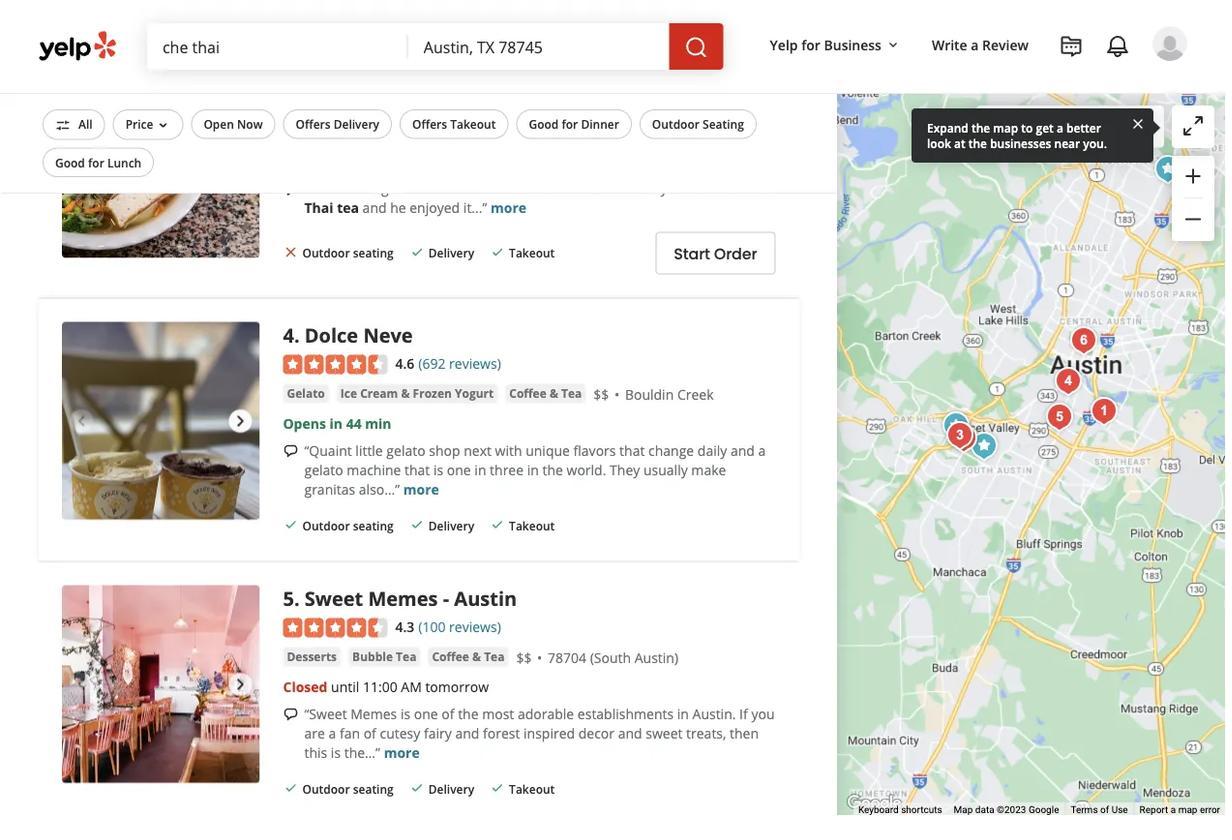 Task type: locate. For each thing, give the bounding box(es) containing it.
none field up southwest
[[424, 36, 654, 57]]

1 horizontal spatial none field
[[424, 36, 654, 57]]

& for dolce neve
[[550, 385, 559, 401]]

0 horizontal spatial austin
[[454, 585, 517, 612]]

3 slideshow element from the top
[[62, 585, 260, 783]]

1 vertical spatial coffee
[[432, 649, 470, 665]]

to
[[1022, 120, 1033, 136]]

2 horizontal spatial for
[[802, 35, 821, 54]]

also right 'bf'
[[688, 179, 713, 198]]

better
[[1067, 120, 1102, 136]]

1 vertical spatial more link
[[404, 480, 439, 498]]

one inside "quaint little gelato shop next with unique flavors that change daily and a gelato machine that is one in three in the world. they usually make granitas also…"
[[447, 461, 471, 479]]

0 horizontal spatial offers
[[296, 116, 331, 132]]

reviews) right (100
[[449, 617, 501, 636]]

good for good for dinner
[[529, 116, 559, 132]]

1 vertical spatial one
[[414, 705, 438, 723]]

0 vertical spatial $$
[[526, 123, 542, 141]]

more link for neve
[[404, 480, 439, 498]]

closed until 11:00 am tomorrow
[[283, 678, 489, 696]]

0 horizontal spatial &
[[401, 385, 410, 401]]

austin up good for dinner
[[553, 60, 615, 87]]

1 vertical spatial outdoor seating
[[303, 517, 394, 533]]

0 vertical spatial previous image
[[70, 147, 93, 171]]

2 outdoor seating from the top
[[303, 517, 394, 533]]

0 vertical spatial is
[[434, 461, 444, 479]]

outdoor seating down tea
[[303, 245, 394, 261]]

coffee for memes
[[432, 649, 470, 665]]

in inside "sweet memes is one of the most adorable establishments in austin. if you are a fan of cutesy fairy and forest inspired decor and sweet treats, then this is the…"
[[678, 705, 689, 723]]

coffee up tomorrow
[[432, 649, 470, 665]]

& for sweet memes - austin
[[473, 649, 481, 665]]

©2023
[[997, 804, 1027, 816]]

tea up flavors
[[562, 385, 582, 401]]

16 speech v2 image
[[283, 181, 299, 197], [283, 707, 299, 722]]

map inside expand the map to get a better look at the businesses near you.
[[994, 120, 1019, 136]]

4.6 star rating image
[[283, 355, 388, 374]]

2 slideshow element from the top
[[62, 322, 260, 520]]

reviews) up sandwiches
[[449, 92, 501, 110]]

16 checkmark v2 image
[[490, 0, 506, 3], [409, 245, 425, 260], [409, 517, 425, 533], [490, 517, 506, 533], [409, 781, 425, 796]]

more link down cutesy
[[384, 743, 420, 762]]

more link right also…" at the bottom left of page
[[404, 480, 439, 498]]

1 horizontal spatial pho thai son - southwest austin image
[[941, 416, 980, 455]]

0 horizontal spatial coffee & tea
[[432, 649, 505, 665]]

gelato link
[[283, 384, 329, 403]]

thai inside the "it had enough meat and also the sauce was delicious. my bf also tried the thai tea and he enjoyed it..." more
[[304, 199, 334, 217]]

is down the shop
[[434, 461, 444, 479]]

in up the sweet
[[678, 705, 689, 723]]

2 horizontal spatial map
[[1179, 804, 1198, 816]]

next image left opens
[[229, 409, 252, 433]]

0 horizontal spatial -
[[434, 60, 440, 87]]

5 . sweet memes - austin
[[283, 585, 517, 612]]

1 vertical spatial 16 speech v2 image
[[283, 707, 299, 722]]

che consulting image
[[1065, 321, 1104, 360]]

2 next image from the top
[[229, 673, 252, 696]]

2 vertical spatial outdoor seating
[[303, 781, 394, 797]]

2 none field from the left
[[424, 36, 654, 57]]

11:00
[[363, 678, 398, 696]]

previous image for "quaint little gelato shop next with unique flavors that change daily and a gelato machine that is one in three in the world. they usually make granitas also…"
[[70, 409, 93, 433]]

1 vertical spatial coffee & tea button
[[428, 647, 509, 666]]

good left dinner at top
[[529, 116, 559, 132]]

2 horizontal spatial &
[[550, 385, 559, 401]]

more link down sauce on the top of page
[[491, 199, 527, 217]]

you.
[[1084, 135, 1108, 151]]

0 vertical spatial pho thai son - southwest austin image
[[62, 60, 260, 258]]

price
[[126, 116, 153, 132]]

for for dinner
[[562, 116, 578, 132]]

1 next image from the top
[[229, 409, 252, 433]]

for left lunch
[[88, 154, 104, 170]]

1 vertical spatial memes
[[351, 705, 397, 723]]

0 horizontal spatial none field
[[163, 36, 393, 57]]

offers takeout button
[[400, 109, 509, 139]]

report a map error
[[1140, 804, 1221, 816]]

tried
[[717, 179, 746, 198]]

sushi
[[371, 123, 402, 139]]

tea down '(100 reviews)'
[[484, 649, 505, 665]]

tea
[[337, 199, 359, 217]]

are
[[304, 724, 325, 742]]

0 vertical spatial austin
[[553, 60, 615, 87]]

moves
[[1111, 118, 1153, 136]]

coffee & tea down '(100 reviews)'
[[432, 649, 505, 665]]

gelato right little
[[387, 441, 426, 460]]

16 speech v2 image down closed
[[283, 707, 299, 722]]

one down the shop
[[447, 461, 471, 479]]

previous image
[[70, 673, 93, 696]]

reviews) for memes
[[449, 617, 501, 636]]

write a review link
[[925, 27, 1037, 62]]

more
[[491, 199, 527, 217], [404, 480, 439, 498], [384, 743, 420, 762]]

delivery inside button
[[334, 116, 380, 132]]

"sweet
[[304, 705, 347, 723]]

is up cutesy
[[401, 705, 411, 723]]

coffee & tea link down '(100 reviews)'
[[428, 647, 509, 666]]

1 . from the top
[[294, 60, 300, 87]]

1 vertical spatial good
[[55, 154, 85, 170]]

0 horizontal spatial pho thai son - southwest austin image
[[62, 60, 260, 258]]

coffee & tea for neve
[[510, 385, 582, 401]]

0 vertical spatial coffee & tea
[[510, 385, 582, 401]]

1 none field from the left
[[163, 36, 393, 57]]

yelp for business button
[[763, 27, 909, 62]]

2 vertical spatial for
[[88, 154, 104, 170]]

0 vertical spatial memes
[[368, 585, 438, 612]]

delivery down 3.3 star rating image
[[334, 116, 380, 132]]

16 filter v2 image
[[55, 118, 71, 133]]

coffee & tea for memes
[[432, 649, 505, 665]]

in down unique
[[527, 461, 539, 479]]

expand the map to get a better look at the businesses near you.
[[928, 120, 1108, 151]]

near
[[1055, 135, 1081, 151]]

. left sweet at the bottom of the page
[[294, 585, 300, 612]]

16 close v2 image
[[283, 245, 299, 260]]

tea down the "4.3" on the left bottom of the page
[[396, 649, 417, 665]]

use
[[1112, 804, 1129, 816]]

next image left closed
[[229, 673, 252, 696]]

0 vertical spatial next image
[[229, 409, 252, 433]]

report a map error link
[[1140, 804, 1221, 816]]

and right daily
[[731, 441, 755, 460]]

am
[[401, 678, 422, 696]]

memes
[[368, 585, 438, 612], [351, 705, 397, 723]]

3 . pho thai son - southwest austin
[[283, 60, 615, 87]]

memes down 11:00
[[351, 705, 397, 723]]

pho thai son - southwest austin image
[[62, 60, 260, 258], [941, 416, 980, 455]]

then
[[730, 724, 759, 742]]

1 vertical spatial for
[[562, 116, 578, 132]]

sushi bars button
[[367, 122, 435, 141]]

0 horizontal spatial coffee
[[432, 649, 470, 665]]

16 speech v2 image
[[283, 444, 299, 459]]

a right get
[[1057, 120, 1064, 136]]

seating down he
[[353, 245, 394, 261]]

next image for 5 . sweet memes - austin
[[229, 673, 252, 696]]

dolce neve image
[[1050, 362, 1088, 401]]

none field up 3
[[163, 36, 393, 57]]

0 vertical spatial gelato
[[387, 441, 426, 460]]

of up fairy
[[442, 705, 455, 723]]

they
[[610, 461, 640, 479]]

. for 3
[[294, 60, 300, 87]]

& down '(100 reviews)'
[[473, 649, 481, 665]]

1 horizontal spatial is
[[401, 705, 411, 723]]

1 previous image from the top
[[70, 147, 93, 171]]

is inside "quaint little gelato shop next with unique flavors that change daily and a gelato machine that is one in three in the world. they usually make granitas also…"
[[434, 461, 444, 479]]

bubble tea link
[[349, 647, 421, 666]]

16 checkmark v2 image down cutesy
[[409, 781, 425, 796]]

0 vertical spatial good
[[529, 116, 559, 132]]

yelp
[[770, 35, 798, 54]]

that up "they"
[[620, 441, 645, 460]]

of left 'use'
[[1101, 804, 1110, 816]]

2 . from the top
[[294, 322, 300, 349]]

seating down also…" at the bottom left of page
[[353, 517, 394, 533]]

0 vertical spatial 16 speech v2 image
[[283, 181, 299, 197]]

gelato down "quaint
[[304, 461, 343, 479]]

the
[[972, 120, 991, 136], [969, 135, 988, 151], [494, 179, 514, 198], [750, 179, 771, 198], [543, 461, 563, 479], [458, 705, 479, 723]]

16 checkmark v2 image
[[283, 0, 299, 3], [409, 0, 425, 3], [490, 245, 506, 260], [283, 517, 299, 533], [283, 781, 299, 796], [490, 781, 506, 796]]

zoom in image
[[1182, 165, 1205, 188]]

1 vertical spatial previous image
[[70, 409, 93, 433]]

1 horizontal spatial coffee & tea
[[510, 385, 582, 401]]

1 vertical spatial slideshow element
[[62, 322, 260, 520]]

0 horizontal spatial thai
[[304, 199, 334, 217]]

next image
[[229, 409, 252, 433], [229, 673, 252, 696]]

notifications image
[[1107, 35, 1130, 58]]

2 horizontal spatial tea
[[562, 385, 582, 401]]

1 horizontal spatial one
[[447, 461, 471, 479]]

thai up 3.3 star rating image
[[347, 60, 388, 87]]

takeout for 16 checkmark v2 image below enjoyed
[[509, 245, 555, 261]]

2 vertical spatial reviews)
[[449, 617, 501, 636]]

world.
[[567, 461, 606, 479]]

seating down the…"
[[353, 781, 394, 797]]

1 horizontal spatial gelato
[[387, 441, 426, 460]]

2 horizontal spatial is
[[434, 461, 444, 479]]

change
[[649, 441, 694, 460]]

1 horizontal spatial thai
[[347, 60, 388, 87]]

(692 reviews)
[[419, 354, 501, 372]]

1 vertical spatial more
[[404, 480, 439, 498]]

desserts
[[287, 649, 337, 665]]

16 checkmark v2 image down three
[[490, 517, 506, 533]]

1 vertical spatial -
[[443, 585, 449, 612]]

in down next on the left of page
[[475, 461, 487, 479]]

1 vertical spatial austin
[[454, 585, 517, 612]]

map for moves
[[1079, 118, 1108, 136]]

2 reviews) from the top
[[449, 354, 501, 372]]

group
[[1172, 156, 1215, 241]]

reviews)
[[449, 92, 501, 110], [449, 354, 501, 372], [449, 617, 501, 636]]

3 outdoor seating from the top
[[303, 781, 394, 797]]

map for error
[[1179, 804, 1198, 816]]

0 horizontal spatial that
[[405, 461, 430, 479]]

0 vertical spatial reviews)
[[449, 92, 501, 110]]

2 seating from the top
[[353, 517, 394, 533]]

good
[[529, 116, 559, 132], [55, 154, 85, 170]]

$$ left 78704
[[516, 648, 532, 666]]

2 previous image from the top
[[70, 409, 93, 433]]

1 horizontal spatial also
[[688, 179, 713, 198]]

austin up '(100 reviews)' link
[[454, 585, 517, 612]]

3
[[283, 60, 294, 87]]

None field
[[163, 36, 393, 57], [424, 36, 654, 57]]

0 horizontal spatial good
[[55, 154, 85, 170]]

1 horizontal spatial &
[[473, 649, 481, 665]]

a left "fan"
[[329, 724, 336, 742]]

0 horizontal spatial also
[[464, 179, 490, 198]]

16 speech v2 image left "it
[[283, 181, 299, 197]]

filters group
[[39, 109, 761, 177]]

get
[[1036, 120, 1054, 136]]

more down sauce on the top of page
[[491, 199, 527, 217]]

for right yelp at the top right of page
[[802, 35, 821, 54]]

0 vertical spatial outdoor seating
[[303, 245, 394, 261]]

2 vertical spatial .
[[294, 585, 300, 612]]

daily
[[698, 441, 727, 460]]

reviews) up yogurt
[[449, 354, 501, 372]]

3 reviews) from the top
[[449, 617, 501, 636]]

1 vertical spatial $$
[[594, 385, 609, 403]]

reviews) for neve
[[449, 354, 501, 372]]

2 vertical spatial slideshow element
[[62, 585, 260, 783]]

user actions element
[[755, 24, 1215, 143]]

cutesy
[[380, 724, 420, 742]]

1 vertical spatial next image
[[229, 673, 252, 696]]

takeout for 16 checkmark v2 image under cutesy
[[509, 781, 555, 797]]

Find text field
[[163, 36, 393, 57]]

1 offers from the left
[[296, 116, 331, 132]]

2 vertical spatial $$
[[516, 648, 532, 666]]

$$ left bouldin
[[594, 385, 609, 403]]

tea
[[562, 385, 582, 401], [396, 649, 417, 665], [484, 649, 505, 665]]

that down the shop
[[405, 461, 430, 479]]

creek
[[678, 385, 714, 403]]

for inside user actions element
[[802, 35, 821, 54]]

was
[[558, 179, 582, 198]]

$$ for pho thai son - southwest austin
[[526, 123, 542, 141]]

offers takeout
[[413, 116, 496, 132]]

outdoor right 16 close v2 image
[[303, 245, 350, 261]]

if
[[740, 705, 748, 723]]

- up '(100 reviews)' link
[[443, 585, 449, 612]]

for left dinner at top
[[562, 116, 578, 132]]

1 vertical spatial gelato
[[304, 461, 343, 479]]

2 16 speech v2 image from the top
[[283, 707, 299, 722]]

and down establishments
[[618, 724, 642, 742]]

1 horizontal spatial coffee
[[510, 385, 547, 401]]

1 horizontal spatial map
[[1079, 118, 1108, 136]]

more down cutesy
[[384, 743, 420, 762]]

0 vertical spatial of
[[442, 705, 455, 723]]

1 vertical spatial reviews)
[[449, 354, 501, 372]]

map left to
[[994, 120, 1019, 136]]

1 vertical spatial seating
[[353, 517, 394, 533]]

takeout
[[450, 116, 496, 132], [509, 245, 555, 261], [509, 517, 555, 533], [509, 781, 555, 797]]

- right son
[[434, 60, 440, 87]]

austin)
[[635, 648, 679, 666]]

tomorrow
[[425, 678, 489, 696]]

coffee right yogurt
[[510, 385, 547, 401]]

dolce neve link
[[305, 322, 413, 349]]

thai down "it
[[304, 199, 334, 217]]

with
[[495, 441, 522, 460]]

0 horizontal spatial tea
[[396, 649, 417, 665]]

map right as
[[1079, 118, 1108, 136]]

unique
[[526, 441, 570, 460]]

a right write
[[971, 35, 979, 54]]

1 horizontal spatial tea
[[484, 649, 505, 665]]

more right also…" at the bottom left of page
[[404, 480, 439, 498]]

good for lunch
[[55, 154, 142, 170]]

seating for neve
[[353, 517, 394, 533]]

0 horizontal spatial is
[[331, 743, 341, 762]]

report
[[1140, 804, 1169, 816]]

none field the find
[[163, 36, 393, 57]]

0 horizontal spatial of
[[364, 724, 376, 742]]

yogurt
[[455, 385, 494, 401]]

1 16 speech v2 image from the top
[[283, 181, 299, 197]]

coffee & tea up unique
[[510, 385, 582, 401]]

2 horizontal spatial of
[[1101, 804, 1110, 816]]

2 offers from the left
[[413, 116, 447, 132]]

coffee & tea link up unique
[[506, 384, 586, 403]]

ice cream & frozen yogurt
[[341, 385, 494, 401]]

1 vertical spatial .
[[294, 322, 300, 349]]

1 vertical spatial coffee & tea
[[432, 649, 505, 665]]

0 vertical spatial slideshow element
[[62, 60, 260, 258]]

cream
[[360, 385, 398, 401]]

0 horizontal spatial map
[[994, 120, 1019, 136]]

and right fairy
[[455, 724, 480, 742]]

offers for offers delivery
[[296, 116, 331, 132]]

is right this
[[331, 743, 341, 762]]

a right "report"
[[1171, 804, 1177, 816]]

-
[[434, 60, 440, 87], [443, 585, 449, 612]]

dinner
[[581, 116, 620, 132]]

$$ right sandwiches "button"
[[526, 123, 542, 141]]

. left the dolce
[[294, 322, 300, 349]]

memes up the '4.3' "link" on the bottom of the page
[[368, 585, 438, 612]]

"quaint
[[304, 441, 352, 460]]

in
[[330, 414, 343, 433], [475, 461, 487, 479], [527, 461, 539, 479], [678, 705, 689, 723]]

map region
[[603, 69, 1227, 816]]

you
[[752, 705, 775, 723]]

1 reviews) from the top
[[449, 92, 501, 110]]

all button
[[43, 109, 105, 140]]

one inside "sweet memes is one of the most adorable establishments in austin. if you are a fan of cutesy fairy and forest inspired decor and sweet treats, then this is the…"
[[414, 705, 438, 723]]

map left error
[[1179, 804, 1198, 816]]

1 horizontal spatial that
[[620, 441, 645, 460]]

16 checkmark v2 image up near text field
[[490, 0, 506, 3]]

that
[[620, 441, 645, 460], [405, 461, 430, 479]]

treats,
[[687, 724, 727, 742]]

coffee & tea button up unique
[[506, 384, 586, 403]]

coffee & tea button for memes
[[428, 647, 509, 666]]

2 vertical spatial seating
[[353, 781, 394, 797]]

outdoor seating down the…"
[[303, 781, 394, 797]]

2 vertical spatial of
[[1101, 804, 1110, 816]]

"quaint little gelato shop next with unique flavors that change daily and a gelato machine that is one in three in the world. they usually make granitas also…"
[[304, 441, 766, 498]]

3 . from the top
[[294, 585, 300, 612]]

outdoor
[[652, 116, 700, 132], [303, 245, 350, 261], [303, 517, 350, 533], [303, 781, 350, 797]]

also up it..."
[[464, 179, 490, 198]]

$$ for dolce neve
[[594, 385, 609, 403]]

"it had enough meat and also the sauce was delicious. my bf also tried the thai tea and he enjoyed it..." more
[[304, 179, 771, 217]]

. left pho
[[294, 60, 300, 87]]

a right daily
[[759, 441, 766, 460]]

also
[[464, 179, 490, 198], [688, 179, 713, 198]]

(100
[[419, 617, 446, 636]]

map
[[954, 804, 973, 816]]

next image for 4 . dolce neve
[[229, 409, 252, 433]]

1 vertical spatial of
[[364, 724, 376, 742]]

3 seating from the top
[[353, 781, 394, 797]]

good down 16 filter v2 icon
[[55, 154, 85, 170]]

gelato
[[387, 441, 426, 460], [304, 461, 343, 479]]

a inside expand the map to get a better look at the businesses near you.
[[1057, 120, 1064, 136]]

Near text field
[[424, 36, 654, 57]]

outdoor seating down granitas
[[303, 517, 394, 533]]

all
[[78, 116, 93, 132]]

0 vertical spatial for
[[802, 35, 821, 54]]

& up unique
[[550, 385, 559, 401]]

2 vertical spatial more
[[384, 743, 420, 762]]

0 vertical spatial coffee & tea button
[[506, 384, 586, 403]]

coffee & tea button down '(100 reviews)'
[[428, 647, 509, 666]]

& right cream
[[401, 385, 410, 401]]

2 vertical spatial is
[[331, 743, 341, 762]]

0 vertical spatial -
[[434, 60, 440, 87]]

0 vertical spatial one
[[447, 461, 471, 479]]

one up fairy
[[414, 705, 438, 723]]

1 vertical spatial that
[[405, 461, 430, 479]]

1 horizontal spatial offers
[[413, 116, 447, 132]]

outdoor left seating
[[652, 116, 700, 132]]

map data ©2023 google
[[954, 804, 1060, 816]]

slideshow element
[[62, 60, 260, 258], [62, 322, 260, 520], [62, 585, 260, 783]]

1 vertical spatial coffee & tea link
[[428, 647, 509, 666]]

previous image
[[70, 147, 93, 171], [70, 409, 93, 433]]

of right "fan"
[[364, 724, 376, 742]]

offers for offers takeout
[[413, 116, 447, 132]]

starbucks image
[[965, 427, 1004, 466]]

fan
[[340, 724, 360, 742]]

2 vertical spatial more link
[[384, 743, 420, 762]]

0 horizontal spatial for
[[88, 154, 104, 170]]

None search field
[[147, 23, 728, 70]]

flavors
[[574, 441, 616, 460]]

min
[[365, 414, 392, 433]]

0 horizontal spatial one
[[414, 705, 438, 723]]



Task type: vqa. For each thing, say whether or not it's contained in the screenshot.
11:00
yes



Task type: describe. For each thing, give the bounding box(es) containing it.
google
[[1029, 804, 1060, 816]]

seating for memes
[[353, 781, 394, 797]]

. for 4
[[294, 322, 300, 349]]

start order
[[674, 243, 758, 264]]

enjoyed
[[410, 199, 460, 217]]

(100 reviews) link
[[419, 615, 501, 636]]

ruby a. image
[[1153, 26, 1188, 61]]

order
[[714, 243, 758, 264]]

ice cream & frozen yogurt button
[[337, 384, 498, 403]]

16 chevron down v2 image
[[155, 118, 171, 133]]

granitas
[[304, 480, 356, 498]]

decor
[[579, 724, 615, 742]]

16 checkmark v2 image up the sweet memes - austin link on the left
[[409, 517, 425, 533]]

bouldin creek
[[625, 385, 714, 403]]

delivery down the shop
[[429, 517, 475, 533]]

projects image
[[1060, 35, 1083, 58]]

(312 reviews)
[[419, 92, 501, 110]]

0 vertical spatial that
[[620, 441, 645, 460]]

price button
[[113, 109, 183, 140]]

he
[[390, 199, 406, 217]]

shop
[[429, 441, 460, 460]]

most
[[482, 705, 514, 723]]

1 horizontal spatial austin
[[553, 60, 615, 87]]

3.3 star rating image
[[283, 93, 388, 112]]

at
[[955, 135, 966, 151]]

write a review
[[932, 35, 1029, 54]]

sandwiches button
[[443, 122, 519, 141]]

more inside the "it had enough meat and also the sauce was delicious. my bf also tried the thai tea and he enjoyed it..." more
[[491, 199, 527, 217]]

78704
[[548, 648, 587, 666]]

bambu image
[[1149, 150, 1188, 189]]

forest
[[483, 724, 520, 742]]

(692
[[419, 354, 446, 372]]

0 horizontal spatial gelato
[[304, 461, 343, 479]]

data
[[976, 804, 995, 816]]

sushi bars link
[[367, 122, 435, 141]]

seating
[[703, 116, 744, 132]]

. for 5
[[294, 585, 300, 612]]

terms
[[1071, 804, 1098, 816]]

(692 reviews) link
[[419, 352, 501, 373]]

16 chevron down v2 image
[[886, 37, 901, 53]]

1 seating from the top
[[353, 245, 394, 261]]

southwest
[[445, 60, 547, 87]]

lunch
[[107, 154, 142, 170]]

(312
[[419, 92, 446, 110]]

the…"
[[344, 743, 380, 762]]

desserts link
[[283, 647, 341, 666]]

delivery down enjoyed
[[429, 245, 475, 261]]

next
[[464, 441, 492, 460]]

expand the map to get a better look at the businesses near you. tooltip
[[912, 108, 1154, 163]]

write
[[932, 35, 968, 54]]

2 also from the left
[[688, 179, 713, 198]]

0 vertical spatial more link
[[491, 199, 527, 217]]

error
[[1201, 804, 1221, 816]]

memes inside "sweet memes is one of the most adorable establishments in austin. if you are a fan of cutesy fairy and forest inspired decor and sweet treats, then this is the…"
[[351, 705, 397, 723]]

delivery down fairy
[[429, 781, 475, 797]]

zoom out image
[[1182, 208, 1205, 231]]

open now button
[[191, 109, 275, 139]]

bubble
[[353, 649, 393, 665]]

search
[[1016, 118, 1058, 136]]

sweet memes - austin image
[[62, 585, 260, 783]]

expand
[[928, 120, 969, 136]]

coffee & tea button for neve
[[506, 384, 586, 403]]

4 . dolce neve
[[283, 322, 413, 349]]

sushi bars
[[371, 123, 431, 139]]

bouldin
[[625, 385, 674, 403]]

16 speech v2 image for "sweet memes is one of the most adorable establishments in austin. if you are a fan of cutesy fairy and forest inspired decor and sweet treats, then this is the…"
[[283, 707, 299, 722]]

1 vertical spatial pho thai son - southwest austin image
[[941, 416, 980, 455]]

son
[[393, 60, 429, 87]]

start
[[674, 243, 711, 264]]

keyboard shortcuts
[[859, 804, 943, 816]]

and up enjoyed
[[437, 179, 461, 198]]

1 slideshow element from the top
[[62, 60, 260, 258]]

(south
[[590, 648, 631, 666]]

for for lunch
[[88, 154, 104, 170]]

1 outdoor seating from the top
[[303, 245, 394, 261]]

4
[[283, 322, 294, 349]]

businesses
[[991, 135, 1052, 151]]

google image
[[843, 791, 907, 816]]

outdoor inside button
[[652, 116, 700, 132]]

888 pan asian restaurant image
[[1086, 392, 1124, 431]]

previous image for "it had enough meat and also the sauce was delicious. my bf also tried the
[[70, 147, 93, 171]]

the inside "sweet memes is one of the most adorable establishments in austin. if you are a fan of cutesy fairy and forest inspired decor and sweet treats, then this is the…"
[[458, 705, 479, 723]]

bubble tea button
[[349, 647, 421, 666]]

adorable
[[518, 705, 574, 723]]

and inside "quaint little gelato shop next with unique flavors that change daily and a gelato machine that is one in three in the world. they usually make granitas also…"
[[731, 441, 755, 460]]

dolce neve image
[[62, 322, 260, 520]]

a inside write a review 'link'
[[971, 35, 979, 54]]

sweet
[[305, 585, 363, 612]]

"it
[[304, 179, 318, 198]]

slideshow element for 4
[[62, 322, 260, 520]]

ice
[[341, 385, 357, 401]]

and down enough
[[363, 199, 387, 217]]

takeout for 16 checkmark v2 image over the sweet memes - austin link on the left
[[509, 517, 555, 533]]

business
[[824, 35, 882, 54]]

good for dinner
[[529, 116, 620, 132]]

expand map image
[[1182, 114, 1205, 137]]

a inside "quaint little gelato shop next with unique flavors that change daily and a gelato machine that is one in three in the world. they usually make granitas also…"
[[759, 441, 766, 460]]

outdoor down this
[[303, 781, 350, 797]]

clean juice william cannon image
[[937, 407, 976, 445]]

sweet memes - austin image
[[1041, 398, 1080, 437]]

5
[[283, 585, 294, 612]]

coffee & tea link for neve
[[506, 384, 586, 403]]

me con bistro image
[[945, 419, 984, 458]]

coffee & tea link for memes
[[428, 647, 509, 666]]

(100 reviews)
[[419, 617, 501, 636]]

establishments
[[578, 705, 674, 723]]

yelp for business
[[770, 35, 882, 54]]

1 horizontal spatial of
[[442, 705, 455, 723]]

3.3 link
[[395, 90, 415, 111]]

1 vertical spatial is
[[401, 705, 411, 723]]

& inside 'button'
[[401, 385, 410, 401]]

start order link
[[656, 232, 776, 275]]

16 speech v2 image for "it had enough meat and also the sauce was delicious. my bf also tried the
[[283, 181, 299, 197]]

tea for neve
[[562, 385, 582, 401]]

desserts button
[[283, 647, 341, 666]]

$$ for sweet memes - austin
[[516, 648, 532, 666]]

in left 44
[[330, 414, 343, 433]]

4.3 star rating image
[[283, 618, 388, 637]]

austin.
[[693, 705, 736, 723]]

the inside "quaint little gelato shop next with unique flavors that change daily and a gelato machine that is one in three in the world. they usually make granitas also…"
[[543, 461, 563, 479]]

takeout inside offers takeout button
[[450, 116, 496, 132]]

meat
[[401, 179, 433, 198]]

outdoor seating
[[652, 116, 744, 132]]

4.3 link
[[395, 615, 415, 636]]

tea for memes
[[484, 649, 505, 665]]

usually
[[644, 461, 688, 479]]

1 also from the left
[[464, 179, 490, 198]]

more link for memes
[[384, 743, 420, 762]]

0 vertical spatial thai
[[347, 60, 388, 87]]

fairy
[[424, 724, 452, 742]]

4.3
[[395, 617, 415, 636]]

more for neve
[[404, 480, 439, 498]]

make
[[692, 461, 727, 479]]

a inside "sweet memes is one of the most adorable establishments in austin. if you are a fan of cutesy fairy and forest inspired decor and sweet treats, then this is the…"
[[329, 724, 336, 742]]

more for memes
[[384, 743, 420, 762]]

map for to
[[994, 120, 1019, 136]]

1 horizontal spatial -
[[443, 585, 449, 612]]

sweet memes - austin link
[[305, 585, 517, 612]]

44
[[346, 414, 362, 433]]

reviews) for thai
[[449, 92, 501, 110]]

slideshow element for 5
[[62, 585, 260, 783]]

outdoor seating for sweet
[[303, 781, 394, 797]]

16 checkmark v2 image down enjoyed
[[409, 245, 425, 260]]

machine
[[347, 461, 401, 479]]

none field near
[[424, 36, 654, 57]]

for for business
[[802, 35, 821, 54]]

outdoor seating for dolce
[[303, 517, 394, 533]]

close image
[[1131, 115, 1146, 132]]

as
[[1062, 118, 1076, 136]]

search image
[[685, 36, 708, 59]]

outdoor down granitas
[[303, 517, 350, 533]]

pho thai son - southwest austin link
[[305, 60, 615, 87]]

coffee for neve
[[510, 385, 547, 401]]

good for good for lunch
[[55, 154, 85, 170]]



